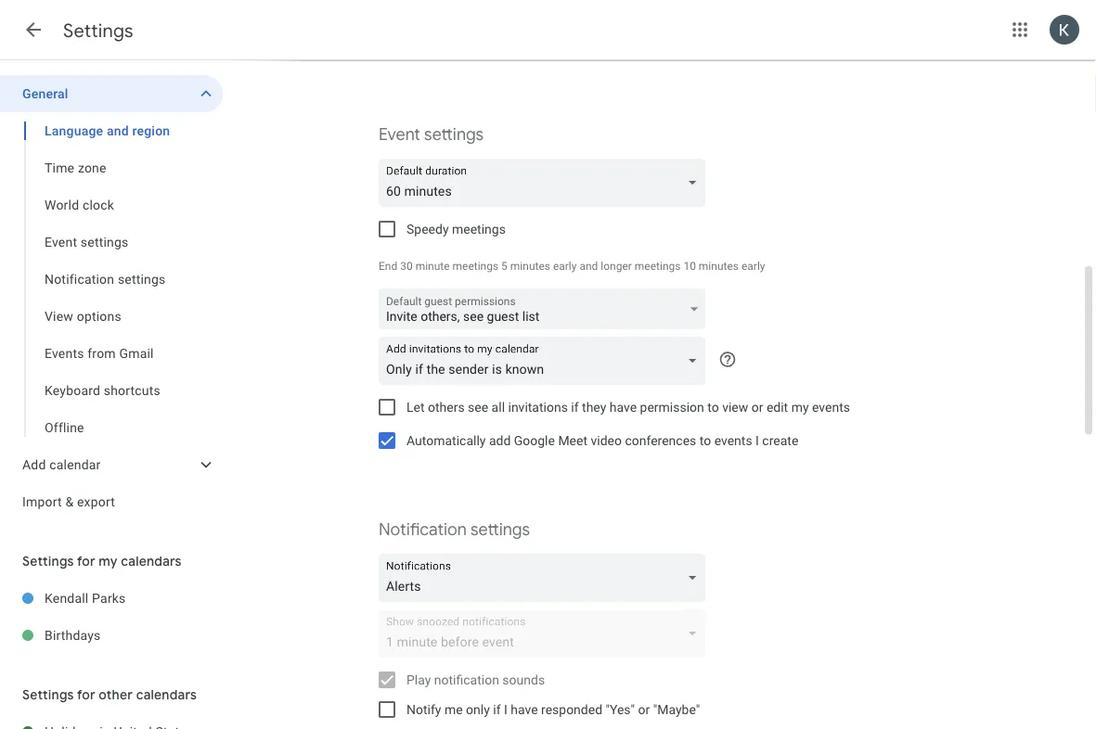 Task type: describe. For each thing, give the bounding box(es) containing it.
let
[[407, 400, 425, 415]]

others
[[428, 400, 465, 415]]

invitations
[[508, 400, 568, 415]]

minute
[[416, 260, 450, 273]]

me
[[445, 702, 463, 718]]

import & export
[[22, 494, 115, 510]]

add calendar
[[22, 457, 101, 473]]

region
[[132, 123, 170, 138]]

notify me only if i have responded "yes" or "maybe"
[[407, 702, 700, 718]]

event settings inside "group"
[[45, 234, 129, 250]]

they
[[582, 400, 607, 415]]

general
[[22, 86, 68, 101]]

settings for settings
[[63, 19, 133, 42]]

end
[[379, 260, 398, 273]]

create
[[763, 433, 799, 448]]

0 horizontal spatial guest
[[425, 295, 452, 308]]

zone
[[78, 160, 106, 175]]

"yes"
[[606, 702, 635, 718]]

1 horizontal spatial notification settings
[[379, 520, 530, 540]]

1 vertical spatial if
[[493, 702, 501, 718]]

add
[[22, 457, 46, 473]]

for for other
[[77, 687, 95, 703]]

meetings left 10
[[635, 260, 681, 273]]

0 vertical spatial event
[[379, 124, 421, 145]]

"maybe"
[[653, 702, 700, 718]]

group containing language and region
[[0, 112, 223, 447]]

0 horizontal spatial my
[[99, 553, 118, 570]]

import
[[22, 494, 62, 510]]

shortcuts
[[104, 383, 161, 398]]

calendar
[[49, 457, 101, 473]]

settings for other calendars
[[22, 687, 197, 703]]

view
[[45, 309, 73, 324]]

1 horizontal spatial if
[[571, 400, 579, 415]]

list
[[523, 309, 540, 324]]

let others see all invitations if they have permission to view or edit my events
[[407, 400, 850, 415]]

add
[[489, 433, 511, 448]]

10
[[684, 260, 696, 273]]

end 30 minute meetings 5 minutes early and longer meetings 10 minutes early
[[379, 260, 766, 273]]

events
[[45, 346, 84, 361]]

invite
[[386, 309, 418, 324]]

0 vertical spatial my
[[792, 400, 809, 415]]

1 early from the left
[[553, 260, 577, 273]]

1 vertical spatial see
[[468, 400, 489, 415]]

play notification sounds
[[407, 673, 545, 688]]

permissions
[[455, 295, 516, 308]]

other
[[99, 687, 133, 703]]

gmail
[[119, 346, 154, 361]]

notify
[[407, 702, 441, 718]]

birthdays
[[45, 628, 101, 643]]

calendars for settings for my calendars
[[121, 553, 182, 570]]

language and region
[[45, 123, 170, 138]]

longer
[[601, 260, 632, 273]]

event inside "group"
[[45, 234, 77, 250]]

only
[[466, 702, 490, 718]]

birthdays tree item
[[0, 617, 223, 655]]

speedy meetings
[[407, 221, 506, 237]]

sounds
[[503, 673, 545, 688]]

export
[[77, 494, 115, 510]]

notification
[[434, 673, 499, 688]]

time zone
[[45, 160, 106, 175]]

view options
[[45, 309, 121, 324]]

1 horizontal spatial i
[[756, 433, 759, 448]]

meetings left 5
[[453, 260, 499, 273]]

world
[[45, 197, 79, 213]]

world clock
[[45, 197, 114, 213]]

keyboard
[[45, 383, 100, 398]]



Task type: locate. For each thing, give the bounding box(es) containing it.
for for my
[[77, 553, 95, 570]]

invite others, see guest list button
[[379, 290, 706, 335]]

my
[[792, 400, 809, 415], [99, 553, 118, 570]]

2 vertical spatial settings
[[22, 687, 74, 703]]

from
[[88, 346, 116, 361]]

0 vertical spatial events
[[812, 400, 850, 415]]

others,
[[421, 309, 460, 324]]

parks
[[92, 591, 126, 606]]

event settings
[[379, 124, 484, 145], [45, 234, 129, 250]]

1 horizontal spatial guest
[[487, 309, 519, 324]]

settings up 'general' tree item
[[63, 19, 133, 42]]

if right only
[[493, 702, 501, 718]]

time
[[45, 160, 75, 175]]

notification settings up "options"
[[45, 272, 166, 287]]

settings for my calendars
[[22, 553, 182, 570]]

kendall
[[45, 591, 89, 606]]

for up kendall parks
[[77, 553, 95, 570]]

see down permissions
[[463, 309, 484, 324]]

minutes right 10
[[699, 260, 739, 273]]

1 vertical spatial event
[[45, 234, 77, 250]]

0 vertical spatial for
[[77, 553, 95, 570]]

0 vertical spatial if
[[571, 400, 579, 415]]

1 horizontal spatial have
[[610, 400, 637, 415]]

meet
[[558, 433, 588, 448]]

calendars up kendall parks tree item
[[121, 553, 182, 570]]

i left 'create'
[[756, 433, 759, 448]]

permission
[[640, 400, 705, 415]]

options
[[77, 309, 121, 324]]

google
[[514, 433, 555, 448]]

1 minutes from the left
[[511, 260, 551, 273]]

0 horizontal spatial and
[[107, 123, 129, 138]]

see left all
[[468, 400, 489, 415]]

settings heading
[[63, 19, 133, 42]]

1 horizontal spatial event settings
[[379, 124, 484, 145]]

events right edit
[[812, 400, 850, 415]]

notification up view options
[[45, 272, 114, 287]]

settings
[[424, 124, 484, 145], [81, 234, 129, 250], [118, 272, 166, 287], [471, 520, 530, 540]]

30
[[400, 260, 413, 273]]

1 vertical spatial notification
[[379, 520, 467, 540]]

notification
[[45, 272, 114, 287], [379, 520, 467, 540]]

for
[[77, 553, 95, 570], [77, 687, 95, 703]]

to right conferences
[[700, 433, 711, 448]]

1 vertical spatial my
[[99, 553, 118, 570]]

0 horizontal spatial have
[[511, 702, 538, 718]]

video
[[591, 433, 622, 448]]

i right only
[[504, 702, 508, 718]]

notification settings
[[45, 272, 166, 287], [379, 520, 530, 540]]

view
[[723, 400, 749, 415]]

and
[[107, 123, 129, 138], [580, 260, 598, 273]]

keyboard shortcuts
[[45, 383, 161, 398]]

1 horizontal spatial or
[[752, 400, 764, 415]]

0 vertical spatial have
[[610, 400, 637, 415]]

tree
[[0, 75, 223, 521]]

notification inside "group"
[[45, 272, 114, 287]]

1 horizontal spatial and
[[580, 260, 598, 273]]

default guest permissions invite others, see guest list
[[386, 295, 540, 324]]

see
[[463, 309, 484, 324], [468, 400, 489, 415]]

settings down birthdays
[[22, 687, 74, 703]]

see inside 'default guest permissions invite others, see guest list'
[[463, 309, 484, 324]]

0 vertical spatial to
[[708, 400, 719, 415]]

conferences
[[625, 433, 697, 448]]

1 vertical spatial have
[[511, 702, 538, 718]]

2 early from the left
[[742, 260, 766, 273]]

1 vertical spatial i
[[504, 702, 508, 718]]

minutes
[[511, 260, 551, 273], [699, 260, 739, 273]]

guest up others,
[[425, 295, 452, 308]]

notification down automatically
[[379, 520, 467, 540]]

None field
[[379, 159, 713, 207], [379, 337, 713, 385], [379, 554, 713, 603], [379, 159, 713, 207], [379, 337, 713, 385], [379, 554, 713, 603]]

offline
[[45, 420, 84, 435]]

0 vertical spatial notification settings
[[45, 272, 166, 287]]

0 vertical spatial settings
[[63, 19, 133, 42]]

clock
[[83, 197, 114, 213]]

1 for from the top
[[77, 553, 95, 570]]

events down view
[[715, 433, 753, 448]]

1 vertical spatial events
[[715, 433, 753, 448]]

responded
[[541, 702, 603, 718]]

settings up kendall
[[22, 553, 74, 570]]

events
[[812, 400, 850, 415], [715, 433, 753, 448]]

0 horizontal spatial i
[[504, 702, 508, 718]]

tree containing general
[[0, 75, 223, 521]]

0 horizontal spatial early
[[553, 260, 577, 273]]

holidays in united states tree item
[[0, 714, 223, 730]]

1 vertical spatial for
[[77, 687, 95, 703]]

or
[[752, 400, 764, 415], [638, 702, 650, 718]]

0 horizontal spatial event settings
[[45, 234, 129, 250]]

guest
[[425, 295, 452, 308], [487, 309, 519, 324]]

0 horizontal spatial events
[[715, 433, 753, 448]]

notification settings inside "group"
[[45, 272, 166, 287]]

1 vertical spatial or
[[638, 702, 650, 718]]

0 vertical spatial event settings
[[379, 124, 484, 145]]

group
[[0, 112, 223, 447]]

1 horizontal spatial event
[[379, 124, 421, 145]]

1 horizontal spatial events
[[812, 400, 850, 415]]

settings for settings for other calendars
[[22, 687, 74, 703]]

1 vertical spatial settings
[[22, 553, 74, 570]]

0 vertical spatial i
[[756, 433, 759, 448]]

kendall parks tree item
[[0, 580, 223, 617]]

birthdays link
[[45, 617, 223, 655]]

if left they
[[571, 400, 579, 415]]

notification settings down automatically
[[379, 520, 530, 540]]

automatically
[[407, 433, 486, 448]]

0 vertical spatial calendars
[[121, 553, 182, 570]]

meetings up 5
[[452, 221, 506, 237]]

calendars
[[121, 553, 182, 570], [136, 687, 197, 703]]

default
[[386, 295, 422, 308]]

guest down permissions
[[487, 309, 519, 324]]

meetings
[[452, 221, 506, 237], [453, 260, 499, 273], [635, 260, 681, 273]]

play
[[407, 673, 431, 688]]

settings
[[63, 19, 133, 42], [22, 553, 74, 570], [22, 687, 74, 703]]

0 horizontal spatial notification settings
[[45, 272, 166, 287]]

0 vertical spatial or
[[752, 400, 764, 415]]

early right 10
[[742, 260, 766, 273]]

1 vertical spatial calendars
[[136, 687, 197, 703]]

settings for my calendars tree
[[0, 580, 223, 655]]

events from gmail
[[45, 346, 154, 361]]

1 horizontal spatial early
[[742, 260, 766, 273]]

0 horizontal spatial minutes
[[511, 260, 551, 273]]

0 horizontal spatial if
[[493, 702, 501, 718]]

1 vertical spatial event settings
[[45, 234, 129, 250]]

1 horizontal spatial minutes
[[699, 260, 739, 273]]

edit
[[767, 400, 788, 415]]

or right "yes"
[[638, 702, 650, 718]]

early up invite others, see guest list 'dropdown button'
[[553, 260, 577, 273]]

if
[[571, 400, 579, 415], [493, 702, 501, 718]]

calendars for settings for other calendars
[[136, 687, 197, 703]]

or left edit
[[752, 400, 764, 415]]

settings for settings for my calendars
[[22, 553, 74, 570]]

0 horizontal spatial event
[[45, 234, 77, 250]]

calendars right the other
[[136, 687, 197, 703]]

2 minutes from the left
[[699, 260, 739, 273]]

1 vertical spatial and
[[580, 260, 598, 273]]

0 horizontal spatial notification
[[45, 272, 114, 287]]

for left the other
[[77, 687, 95, 703]]

1 vertical spatial to
[[700, 433, 711, 448]]

1 vertical spatial notification settings
[[379, 520, 530, 540]]

have
[[610, 400, 637, 415], [511, 702, 538, 718]]

kendall parks
[[45, 591, 126, 606]]

2 for from the top
[[77, 687, 95, 703]]

early
[[553, 260, 577, 273], [742, 260, 766, 273]]

automatically add google meet video conferences to events i create
[[407, 433, 799, 448]]

my right edit
[[792, 400, 809, 415]]

speedy
[[407, 221, 449, 237]]

0 vertical spatial notification
[[45, 272, 114, 287]]

minutes right 5
[[511, 260, 551, 273]]

and left longer
[[580, 260, 598, 273]]

1 horizontal spatial notification
[[379, 520, 467, 540]]

event
[[379, 124, 421, 145], [45, 234, 77, 250]]

0 vertical spatial see
[[463, 309, 484, 324]]

to left view
[[708, 400, 719, 415]]

general tree item
[[0, 75, 223, 112]]

all
[[492, 400, 505, 415]]

to
[[708, 400, 719, 415], [700, 433, 711, 448]]

1 horizontal spatial my
[[792, 400, 809, 415]]

0 vertical spatial and
[[107, 123, 129, 138]]

have right they
[[610, 400, 637, 415]]

and left region
[[107, 123, 129, 138]]

have down sounds
[[511, 702, 538, 718]]

5
[[502, 260, 508, 273]]

go back image
[[22, 19, 45, 41]]

0 horizontal spatial or
[[638, 702, 650, 718]]

i
[[756, 433, 759, 448], [504, 702, 508, 718]]

language
[[45, 123, 103, 138]]

my up parks
[[99, 553, 118, 570]]

&
[[65, 494, 74, 510]]



Task type: vqa. For each thing, say whether or not it's contained in the screenshot.
24
no



